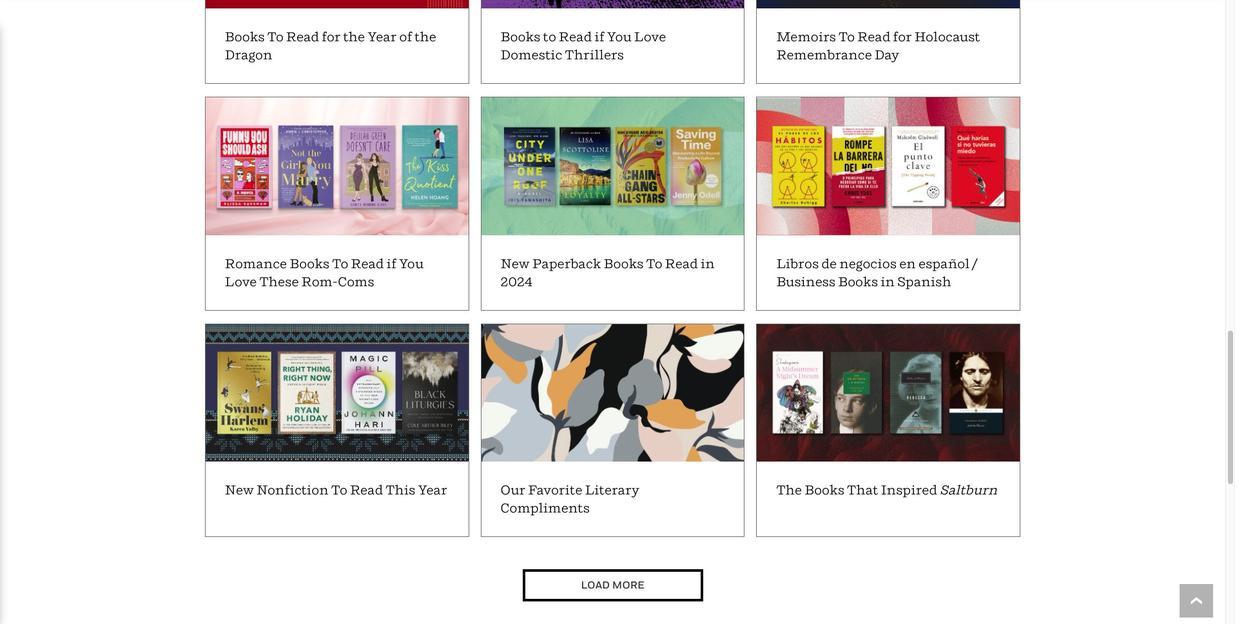Task type: describe. For each thing, give the bounding box(es) containing it.
libros de negocios en español / business books in spanish link
[[749, 97, 1021, 310]]

libros de negocios en español / business books in spanish
[[776, 256, 978, 289]]

year for this
[[418, 482, 447, 498]]

thrillers
[[565, 47, 624, 63]]

books to read for the year of the dragon link
[[205, 0, 469, 84]]

de
[[822, 256, 837, 271]]

books inside libros de negocios en español / business books in spanish
[[838, 274, 878, 289]]

holocaust
[[915, 29, 980, 45]]

new nonfiction to read this year link
[[198, 323, 469, 537]]

spanish
[[898, 274, 952, 289]]

love inside romance books to read if you love these rom-coms
[[225, 274, 257, 289]]

of
[[399, 29, 412, 45]]

load more
[[581, 579, 644, 591]]

memoirs
[[776, 29, 836, 45]]

new paperback books to read in 2024 link
[[474, 97, 745, 310]]

read inside new paperback books to read in 2024
[[665, 256, 698, 271]]

to inside memoirs to read for holocaust remembrance day
[[839, 29, 855, 45]]

books inside romance books to read if you love these rom-coms
[[290, 256, 330, 271]]

for for the
[[322, 29, 341, 45]]

this
[[386, 482, 415, 498]]

day
[[875, 47, 899, 63]]

books right the
[[805, 482, 845, 498]]

our favorite literary compliments link
[[474, 323, 745, 537]]

these
[[259, 274, 299, 289]]

to inside new paperback books to read in 2024
[[646, 256, 662, 271]]

more
[[612, 579, 644, 591]]

read inside 'books to read if you love domestic thrillers'
[[559, 29, 592, 45]]

en
[[899, 256, 916, 271]]

for for holocaust
[[893, 29, 912, 45]]

if inside romance books to read if you love these rom-coms
[[387, 256, 396, 271]]

you inside romance books to read if you love these rom-coms
[[399, 256, 424, 271]]

remembrance
[[776, 47, 872, 63]]

that
[[847, 482, 879, 498]]

negocios
[[839, 256, 897, 271]]

books inside 'books to read if you love domestic thrillers'
[[501, 29, 541, 45]]

the
[[776, 482, 802, 498]]

if inside 'books to read if you love domestic thrillers'
[[594, 29, 604, 45]]

main content containing books to read for the year of the dragon
[[198, 0, 1021, 601]]

books to read if you love domestic thrillers link
[[481, 0, 745, 84]]



Task type: locate. For each thing, give the bounding box(es) containing it.
for inside books to read for the year of the dragon
[[322, 29, 341, 45]]

our
[[501, 482, 526, 498]]

1 horizontal spatial you
[[607, 29, 632, 45]]

load more button
[[523, 569, 703, 601]]

romance books to read if you love these rom-coms
[[225, 256, 424, 289]]

year
[[368, 29, 397, 45], [418, 482, 447, 498]]

books inside books to read for the year of the dragon
[[225, 29, 265, 45]]

1 vertical spatial love
[[225, 274, 257, 289]]

0 horizontal spatial you
[[399, 256, 424, 271]]

0 horizontal spatial the
[[343, 29, 365, 45]]

new up 2024
[[501, 256, 530, 271]]

year inside books to read for the year of the dragon
[[368, 29, 397, 45]]

read
[[286, 29, 319, 45], [559, 29, 592, 45], [858, 29, 891, 45], [351, 256, 384, 271], [665, 256, 698, 271], [350, 482, 383, 498]]

books up the dragon
[[225, 29, 265, 45]]

new paperback books to read in 2024
[[501, 256, 715, 289]]

saltburn
[[940, 482, 997, 498]]

you inside 'books to read if you love domestic thrillers'
[[607, 29, 632, 45]]

in inside new paperback books to read in 2024
[[701, 256, 715, 271]]

1 for from the left
[[322, 29, 341, 45]]

new for new paperback books to read in 2024
[[501, 256, 530, 271]]

to
[[267, 29, 284, 45], [839, 29, 855, 45], [332, 256, 348, 271], [646, 256, 662, 271], [331, 482, 347, 498]]

2 for from the left
[[893, 29, 912, 45]]

for inside memoirs to read for holocaust remembrance day
[[893, 29, 912, 45]]

0 vertical spatial in
[[701, 256, 715, 271]]

1 vertical spatial new
[[225, 482, 254, 498]]

/
[[972, 256, 978, 271]]

español
[[919, 256, 970, 271]]

inspired
[[881, 482, 937, 498]]

new for new nonfiction to read this year
[[225, 482, 254, 498]]

1 horizontal spatial in
[[881, 274, 895, 289]]

new left 'nonfiction'
[[225, 482, 254, 498]]

nonfiction
[[257, 482, 329, 498]]

in
[[701, 256, 715, 271], [881, 274, 895, 289]]

0 horizontal spatial in
[[701, 256, 715, 271]]

0 vertical spatial year
[[368, 29, 397, 45]]

the
[[343, 29, 365, 45], [415, 29, 436, 45]]

read inside memoirs to read for holocaust remembrance day
[[858, 29, 891, 45]]

if
[[594, 29, 604, 45], [387, 256, 396, 271]]

0 vertical spatial you
[[607, 29, 632, 45]]

books right paperback
[[604, 256, 644, 271]]

literary
[[585, 482, 640, 498]]

domestic
[[501, 47, 562, 63]]

1 vertical spatial you
[[399, 256, 424, 271]]

0 horizontal spatial new
[[225, 482, 254, 498]]

favorite
[[528, 482, 583, 498]]

1 horizontal spatial the
[[415, 29, 436, 45]]

libros
[[776, 256, 819, 271]]

read inside romance books to read if you love these rom-coms
[[351, 256, 384, 271]]

in inside libros de negocios en español / business books in spanish
[[881, 274, 895, 289]]

you
[[607, 29, 632, 45], [399, 256, 424, 271]]

compliments
[[501, 500, 590, 516]]

books to read if you love domestic thrillers
[[501, 29, 666, 63]]

year right this
[[418, 482, 447, 498]]

love
[[634, 29, 666, 45], [225, 274, 257, 289]]

love inside 'books to read if you love domestic thrillers'
[[634, 29, 666, 45]]

rom-
[[301, 274, 338, 289]]

new
[[501, 256, 530, 271], [225, 482, 254, 498]]

books up the rom- at left
[[290, 256, 330, 271]]

1 horizontal spatial new
[[501, 256, 530, 271]]

dragon
[[225, 47, 272, 63]]

2024
[[501, 274, 533, 289]]

load
[[581, 579, 610, 591]]

books up domestic
[[501, 29, 541, 45]]

year left 'of'
[[368, 29, 397, 45]]

1 horizontal spatial love
[[634, 29, 666, 45]]

books to read for the year of the dragon
[[225, 29, 436, 63]]

1 vertical spatial year
[[418, 482, 447, 498]]

1 horizontal spatial if
[[594, 29, 604, 45]]

0 vertical spatial love
[[634, 29, 666, 45]]

business
[[776, 274, 836, 289]]

romance
[[225, 256, 287, 271]]

books inside new paperback books to read in 2024
[[604, 256, 644, 271]]

read inside books to read for the year of the dragon
[[286, 29, 319, 45]]

2 the from the left
[[415, 29, 436, 45]]

new nonfiction to read this year
[[225, 482, 447, 498]]

1 horizontal spatial year
[[418, 482, 447, 498]]

romance books to read if you love these rom-coms link
[[198, 97, 469, 310]]

memoirs to read for holocaust remembrance day link
[[756, 0, 1021, 84]]

1 horizontal spatial for
[[893, 29, 912, 45]]

paperback
[[532, 256, 601, 271]]

to
[[543, 29, 556, 45]]

the left 'of'
[[343, 29, 365, 45]]

the books that inspired saltburn
[[776, 482, 997, 498]]

0 vertical spatial new
[[501, 256, 530, 271]]

0 horizontal spatial year
[[368, 29, 397, 45]]

books down negocios
[[838, 274, 878, 289]]

year for the
[[368, 29, 397, 45]]

for
[[322, 29, 341, 45], [893, 29, 912, 45]]

to inside romance books to read if you love these rom-coms
[[332, 256, 348, 271]]

our favorite literary compliments
[[501, 482, 640, 516]]

0 vertical spatial if
[[594, 29, 604, 45]]

to inside books to read for the year of the dragon
[[267, 29, 284, 45]]

1 vertical spatial if
[[387, 256, 396, 271]]

memoirs to read for holocaust remembrance day
[[776, 29, 980, 63]]

0 horizontal spatial love
[[225, 274, 257, 289]]

new inside new paperback books to read in 2024
[[501, 256, 530, 271]]

0 horizontal spatial if
[[387, 256, 396, 271]]

the right 'of'
[[415, 29, 436, 45]]

coms
[[338, 274, 374, 289]]

books
[[225, 29, 265, 45], [501, 29, 541, 45], [290, 256, 330, 271], [604, 256, 644, 271], [838, 274, 878, 289], [805, 482, 845, 498]]

1 the from the left
[[343, 29, 365, 45]]

main content
[[198, 0, 1021, 601]]

1 vertical spatial in
[[881, 274, 895, 289]]

0 horizontal spatial for
[[322, 29, 341, 45]]



Task type: vqa. For each thing, say whether or not it's contained in the screenshot.
(Pre- in the My First Writing Skills (Pre-K Writing Workbook) The Reading House
no



